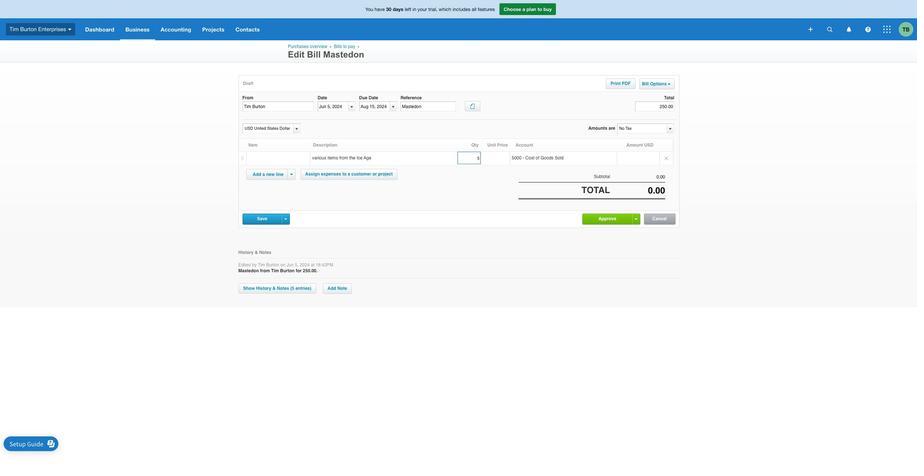 Task type: locate. For each thing, give the bounding box(es) containing it.
None text field
[[635, 102, 675, 112], [318, 102, 349, 111], [360, 102, 390, 111], [243, 124, 292, 133], [618, 124, 667, 133], [458, 152, 481, 164], [635, 102, 675, 112], [318, 102, 349, 111], [360, 102, 390, 111], [243, 124, 292, 133], [618, 124, 667, 133], [458, 152, 481, 164]]

svg image
[[884, 26, 891, 33]]

None text field
[[243, 102, 314, 112], [401, 102, 456, 112], [610, 175, 665, 180], [610, 186, 665, 196], [243, 102, 314, 112], [401, 102, 456, 112], [610, 175, 665, 180], [610, 186, 665, 196]]

banner
[[0, 0, 918, 40]]

more save options... image
[[285, 219, 287, 220]]

display options image
[[668, 84, 671, 85]]

svg image
[[827, 27, 833, 32], [847, 27, 852, 32], [866, 27, 871, 32], [809, 27, 813, 32], [68, 29, 72, 30]]



Task type: describe. For each thing, give the bounding box(es) containing it.
more add line options... image
[[290, 174, 293, 175]]

delete line item image
[[660, 152, 673, 165]]

more approve options... image
[[635, 219, 638, 220]]



Task type: vqa. For each thing, say whether or not it's contained in the screenshot.
7,600.00 7,600.00
no



